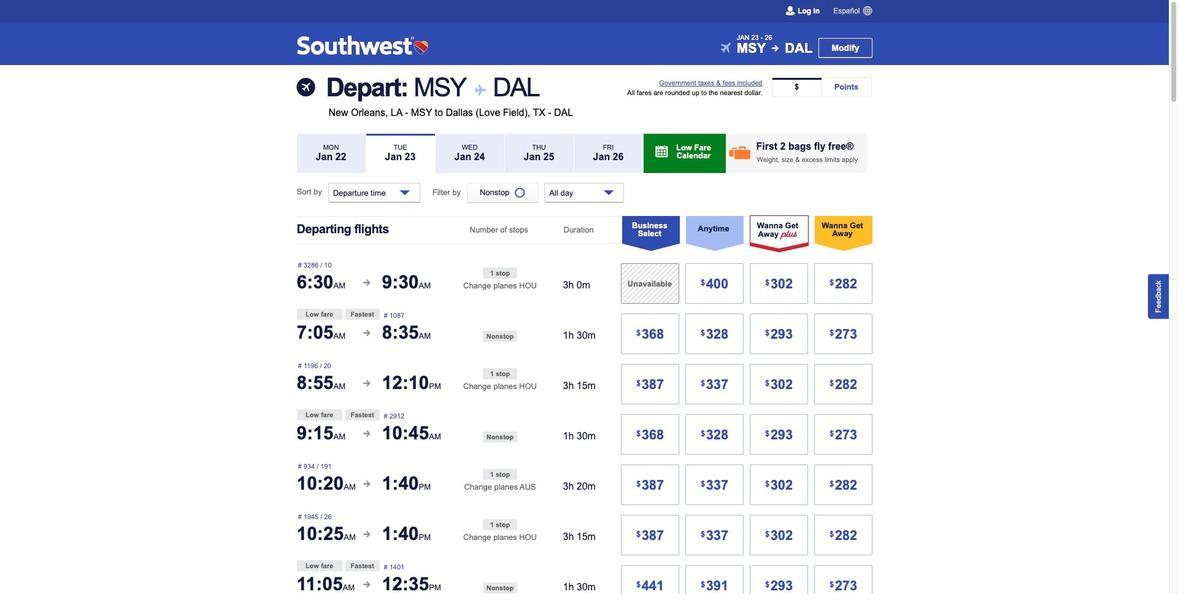 Task type: locate. For each thing, give the bounding box(es) containing it.
, this is the lowest fare element
[[297, 309, 342, 320], [297, 409, 342, 420], [297, 560, 342, 572]]

tue jan 23 element
[[366, 134, 435, 173]]

banner
[[0, 0, 1169, 65]]

3 , this is the lowest fare element from the top
[[297, 560, 342, 572]]

2 , this is the fastest flight element from the top
[[345, 409, 380, 420]]

1 , this is the lowest fare element from the top
[[297, 309, 342, 320]]

1 , this is the fastest flight element from the top
[[345, 309, 380, 320]]

1 vertical spatial , this is the fastest flight element
[[345, 409, 380, 420]]

3 , this is the fastest flight element from the top
[[345, 560, 380, 572]]

to image
[[772, 45, 779, 51]]

, this is the fastest flight element for third , this is the lowest fare element from the bottom
[[345, 309, 380, 320]]

Display only Nonstop flights. button
[[467, 183, 539, 203]]

0 vertical spatial , this is the fastest flight element
[[345, 309, 380, 320]]

2 vertical spatial , this is the fastest flight element
[[345, 560, 380, 572]]

1 vertical spatial , this is the lowest fare element
[[297, 409, 342, 420]]

Sort results by text field
[[328, 183, 420, 203]]

list
[[772, 77, 872, 97]]

Filter by time of day text field
[[545, 183, 625, 203]]

2 vertical spatial , this is the lowest fare element
[[297, 560, 342, 572]]

, this is the fastest flight element
[[345, 309, 380, 320], [345, 409, 380, 420], [345, 560, 380, 572]]

0 vertical spatial , this is the lowest fare element
[[297, 309, 342, 320]]



Task type: vqa. For each thing, say whether or not it's contained in the screenshot.
april 2024
no



Task type: describe. For each thing, give the bounding box(es) containing it.
, this is the fastest flight element for first , this is the lowest fare element from the bottom
[[345, 560, 380, 572]]

2 , this is the lowest fare element from the top
[[297, 409, 342, 420]]

, this is the fastest flight element for second , this is the lowest fare element from the bottom
[[345, 409, 380, 420]]

to image
[[473, 83, 486, 96]]



